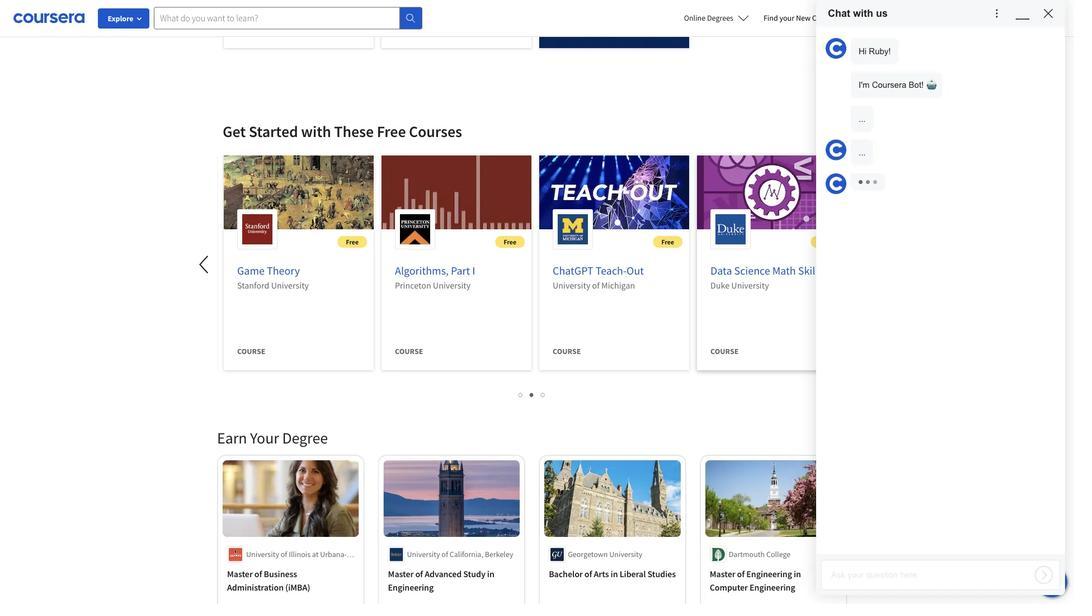 Task type: locate. For each thing, give the bounding box(es) containing it.
Ask your question here text field
[[822, 565, 1028, 585]]

illinois
[[289, 549, 311, 560]]

certificate
[[608, 24, 651, 34]]

of inside master of engineering in computer engineering
[[737, 569, 745, 580]]

get
[[223, 122, 246, 141]]

of inside 'master of business administration (imba)'
[[255, 569, 262, 580]]

career
[[812, 13, 834, 23]]

of inside university of illinois at urbana- champaign
[[281, 549, 287, 560]]

of for master of advanced study in engineering
[[415, 569, 423, 580]]

liberal
[[620, 569, 646, 580]]

chat with us image
[[826, 140, 847, 160], [826, 173, 847, 194], [1043, 573, 1061, 591]]

in for master of engineering in computer engineering
[[794, 569, 801, 580]]

course for chatgpt
[[553, 346, 581, 356]]

princeton
[[395, 280, 431, 291]]

in inside master of advanced study in engineering
[[487, 569, 495, 580]]

online
[[684, 13, 706, 23]]

1 vertical spatial ...
[[859, 148, 866, 157]]

college
[[767, 549, 791, 560]]

log
[[816, 27, 1060, 200]]

these
[[334, 122, 374, 141]]

master up administration
[[227, 569, 253, 580]]

1 course link from the left
[[224, 0, 374, 57]]

master inside 'master of business administration (imba)'
[[227, 569, 253, 580]]

get started with these free courses
[[223, 122, 462, 141]]

of down chatgpt teach-out link
[[592, 280, 600, 291]]

explore button
[[98, 8, 149, 29]]

None search field
[[154, 7, 422, 29]]

1 in from the left
[[487, 569, 495, 580]]

find
[[764, 13, 778, 23]]

course for data
[[711, 346, 739, 356]]

chatgpt
[[553, 264, 594, 278]]

university inside the chatgpt teach-out university of michigan
[[553, 280, 591, 291]]

of up advanced
[[442, 549, 448, 560]]

1 horizontal spatial master
[[388, 569, 414, 580]]

close image
[[1042, 6, 1056, 20]]

1 master from the left
[[227, 569, 253, 580]]

chat with us image
[[826, 38, 847, 59]]

0 horizontal spatial in
[[487, 569, 495, 580]]

engineering
[[747, 569, 792, 580], [388, 582, 434, 593], [750, 582, 796, 593]]

chat with us
[[828, 8, 888, 19]]

in inside master of engineering in computer engineering
[[794, 569, 801, 580]]

2 horizontal spatial in
[[794, 569, 801, 580]]

...
[[859, 114, 866, 123], [859, 148, 866, 157]]

professional certificate link
[[539, 0, 689, 57]]

master inside master of advanced study in engineering
[[388, 569, 414, 580]]

at
[[312, 549, 319, 560]]

degrees
[[707, 13, 734, 23]]

university down the chatgpt at top
[[553, 280, 591, 291]]

university down "theory"
[[271, 280, 309, 291]]

of up administration
[[255, 569, 262, 580]]

university down science
[[732, 280, 769, 291]]

of
[[592, 280, 600, 291], [281, 549, 287, 560], [442, 549, 448, 560], [255, 569, 262, 580], [415, 569, 423, 580], [585, 569, 592, 580], [737, 569, 745, 580]]

0 vertical spatial ...
[[859, 114, 866, 123]]

1 horizontal spatial in
[[611, 569, 618, 580]]

bachelor
[[549, 569, 583, 580]]

hi
[[859, 46, 867, 56]]

of for university of illinois at urbana- champaign
[[281, 549, 287, 560]]

master left advanced
[[388, 569, 414, 580]]

send image
[[1035, 566, 1054, 585]]

... inside message from virtual agent element
[[859, 114, 866, 123]]

master
[[227, 569, 253, 580], [388, 569, 414, 580], [710, 569, 736, 580]]

with left these
[[301, 122, 331, 141]]

1 vertical spatial chat with us image
[[826, 173, 847, 194]]

1 horizontal spatial course link
[[382, 0, 532, 57]]

university of california, berkeley
[[407, 549, 513, 560]]

degree
[[282, 428, 328, 448]]

michigan
[[602, 280, 635, 291]]

0 horizontal spatial with
[[301, 122, 331, 141]]

list containing 1
[[217, 388, 847, 401]]

master of business administration (imba)
[[227, 569, 310, 593]]

1 vertical spatial with
[[301, 122, 331, 141]]

earn your degree collection element
[[210, 410, 854, 604]]

0 horizontal spatial master
[[227, 569, 253, 580]]

your
[[250, 428, 279, 448]]

3 master from the left
[[710, 569, 736, 580]]

of up computer
[[737, 569, 745, 580]]

find your new career link
[[758, 11, 840, 25]]

started
[[249, 122, 298, 141]]

your
[[780, 13, 795, 23]]

get started with these free courses carousel element
[[59, 88, 854, 410]]

of for master of business administration (imba)
[[255, 569, 262, 580]]

2 in from the left
[[611, 569, 618, 580]]

university
[[271, 280, 309, 291], [433, 280, 471, 291], [553, 280, 591, 291], [732, 280, 769, 291], [246, 549, 279, 560], [407, 549, 440, 560], [610, 549, 643, 560]]

administration
[[227, 582, 284, 593]]

bachelor of arts in liberal studies link
[[549, 567, 676, 581]]

with left us at the top of the page
[[853, 8, 873, 19]]

What do you want to learn? text field
[[154, 7, 400, 29]]

0 vertical spatial chat with us image
[[826, 140, 847, 160]]

teach-
[[596, 264, 627, 278]]

of for master of engineering in computer engineering
[[737, 569, 745, 580]]

2 master from the left
[[388, 569, 414, 580]]

master of engineering in computer engineering
[[710, 569, 801, 593]]

log containing hi ruby!
[[816, 27, 1060, 200]]

us
[[876, 8, 888, 19]]

english button
[[840, 0, 907, 36]]

studies
[[648, 569, 676, 580]]

master up computer
[[710, 569, 736, 580]]

master for master of engineering in computer engineering
[[710, 569, 736, 580]]

1 ... from the top
[[859, 114, 866, 123]]

algorithms, part i link
[[395, 264, 475, 278]]

in
[[487, 569, 495, 580], [611, 569, 618, 580], [794, 569, 801, 580]]

university up champaign
[[246, 549, 279, 560]]

3 in from the left
[[794, 569, 801, 580]]

find your new career
[[764, 13, 834, 23]]

bot!
[[909, 80, 924, 90]]

bachelor of arts in liberal studies
[[549, 569, 676, 580]]

free for data science math skills
[[820, 238, 832, 246]]

data science math skills link
[[711, 264, 823, 278]]

0 vertical spatial with
[[853, 8, 873, 19]]

of left "illinois" on the bottom left of page
[[281, 549, 287, 560]]

in for bachelor of arts in liberal studies
[[611, 569, 618, 580]]

master of advanced study in engineering link
[[388, 567, 515, 594]]

engineering inside master of advanced study in engineering
[[388, 582, 434, 593]]

dartmouth
[[729, 549, 765, 560]]

of left advanced
[[415, 569, 423, 580]]

0 horizontal spatial course link
[[224, 0, 374, 57]]

free for algorithms, part i
[[504, 238, 516, 246]]

master of business administration (imba) link
[[227, 567, 355, 594]]

course
[[237, 24, 265, 34], [395, 24, 423, 34], [237, 346, 265, 356], [395, 346, 423, 356], [553, 346, 581, 356], [711, 346, 739, 356]]

explore
[[108, 13, 133, 24]]

university down part
[[433, 280, 471, 291]]

with
[[853, 8, 873, 19], [301, 122, 331, 141]]

2 horizontal spatial master
[[710, 569, 736, 580]]

course link
[[224, 0, 374, 57], [382, 0, 532, 57]]

message from virtual agent element
[[851, 38, 1025, 132]]

2 course link from the left
[[382, 0, 532, 57]]

of left arts
[[585, 569, 592, 580]]

🤖
[[926, 80, 935, 90]]

list
[[217, 388, 847, 401]]

university up liberal on the bottom right
[[610, 549, 643, 560]]

of inside master of advanced study in engineering
[[415, 569, 423, 580]]

master inside master of engineering in computer engineering
[[710, 569, 736, 580]]



Task type: vqa. For each thing, say whether or not it's contained in the screenshot.


Task type: describe. For each thing, give the bounding box(es) containing it.
free for game theory
[[346, 238, 359, 246]]

2 button
[[527, 388, 538, 401]]

game theory stanford university
[[237, 264, 309, 291]]

online degrees
[[684, 13, 734, 23]]

3 button
[[538, 388, 549, 401]]

chat
[[828, 8, 851, 19]]

chatgpt teach-out link
[[553, 264, 644, 278]]

master of engineering in computer engineering link
[[710, 567, 837, 594]]

computer
[[710, 582, 748, 593]]

2 vertical spatial chat with us image
[[1043, 573, 1061, 591]]

algorithms, part i princeton university
[[395, 264, 475, 291]]

courses
[[409, 122, 462, 141]]

urbana-
[[320, 549, 347, 560]]

course for game
[[237, 346, 265, 356]]

3
[[541, 389, 546, 400]]

show notifications image
[[923, 14, 937, 27]]

coursera
[[872, 80, 907, 90]]

of for university of california, berkeley
[[442, 549, 448, 560]]

(imba)
[[285, 582, 310, 593]]

georgetown
[[568, 549, 608, 560]]

i'm
[[859, 80, 870, 90]]

2 ... from the top
[[859, 148, 866, 157]]

engineering for computer
[[750, 582, 796, 593]]

of for bachelor of arts in liberal studies
[[585, 569, 592, 580]]

georgetown university
[[568, 549, 643, 560]]

dartmouth college
[[729, 549, 791, 560]]

of inside the chatgpt teach-out university of michigan
[[592, 280, 600, 291]]

master for master of business administration (imba)
[[227, 569, 253, 580]]

out
[[627, 264, 644, 278]]

chatgpt teach-out university of michigan
[[553, 264, 644, 291]]

new
[[796, 13, 811, 23]]

math
[[773, 264, 796, 278]]

university inside university of illinois at urbana- champaign
[[246, 549, 279, 560]]

university inside algorithms, part i princeton university
[[433, 280, 471, 291]]

i
[[472, 264, 475, 278]]

engineering for in
[[388, 582, 434, 593]]

university inside data science math skills duke university
[[732, 280, 769, 291]]

earn your degree
[[217, 428, 328, 448]]

part
[[451, 264, 470, 278]]

university inside game theory stanford university
[[271, 280, 309, 291]]

game theory link
[[237, 264, 300, 278]]

berkeley
[[485, 549, 513, 560]]

california,
[[450, 549, 483, 560]]

study
[[464, 569, 486, 580]]

data science math skills duke university
[[711, 264, 823, 291]]

2
[[530, 389, 534, 400]]

english
[[860, 13, 887, 24]]

arts
[[594, 569, 609, 580]]

online degrees button
[[675, 6, 758, 30]]

master for master of advanced study in engineering
[[388, 569, 414, 580]]

theory
[[267, 264, 300, 278]]

coursera image
[[13, 9, 84, 27]]

master of advanced study in engineering
[[388, 569, 495, 593]]

help image
[[990, 6, 1004, 20]]

stanford
[[237, 280, 269, 291]]

university up advanced
[[407, 549, 440, 560]]

course for algorithms,
[[395, 346, 423, 356]]

1 horizontal spatial with
[[853, 8, 873, 19]]

game
[[237, 264, 265, 278]]

science
[[734, 264, 770, 278]]

duke
[[711, 280, 730, 291]]

business
[[264, 569, 297, 580]]

algorithms,
[[395, 264, 449, 278]]

previous slide image
[[191, 251, 218, 278]]

1
[[519, 389, 523, 400]]

university of illinois at urbana- champaign
[[246, 549, 347, 571]]

skills
[[798, 264, 823, 278]]

1 button
[[515, 388, 527, 401]]

professional certificate
[[553, 24, 651, 34]]

hi ruby!
[[859, 46, 891, 56]]

with inside 'element'
[[301, 122, 331, 141]]

data
[[711, 264, 732, 278]]

list inside get started with these free courses carousel 'element'
[[217, 388, 847, 401]]

advanced
[[425, 569, 462, 580]]

champaign
[[246, 561, 284, 571]]

i'm coursera bot! 🤖
[[859, 80, 935, 90]]

professional
[[553, 24, 606, 34]]

free for chatgpt teach-out
[[662, 238, 674, 246]]

ruby!
[[869, 46, 891, 56]]

minimize window image
[[1016, 6, 1030, 20]]

earn
[[217, 428, 247, 448]]



